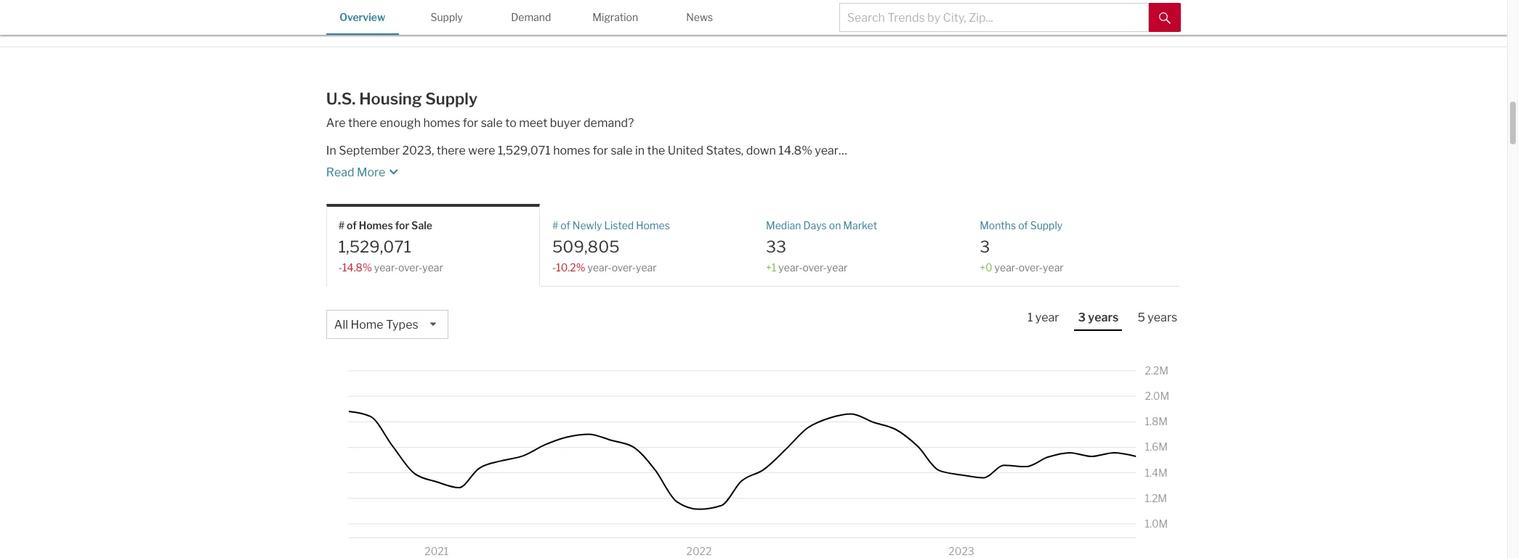 Task type: describe. For each thing, give the bounding box(es) containing it.
5
[[1138, 311, 1145, 325]]

years for 5 years
[[1148, 311, 1178, 325]]

years for 3 years
[[1088, 311, 1119, 325]]

10.2%
[[556, 261, 585, 274]]

5 years
[[1138, 311, 1178, 325]]

submit search image
[[1159, 12, 1171, 24]]

states,
[[706, 144, 744, 158]]

read more link
[[326, 159, 925, 181]]

1 year button
[[1024, 310, 1063, 330]]

# for 509,805
[[552, 220, 558, 232]]

overview link
[[326, 0, 399, 33]]

more
[[357, 166, 385, 180]]

year- inside # of homes for sale 1,529,071 -14.8% year-over-year
[[374, 261, 398, 274]]

types
[[386, 318, 418, 332]]

0 vertical spatial there
[[348, 116, 377, 130]]

newly
[[573, 220, 602, 232]]

days
[[803, 220, 827, 232]]

3 inside button
[[1078, 311, 1086, 325]]

14.8% inside # of homes for sale 1,529,071 -14.8% year-over-year
[[342, 261, 372, 274]]

read
[[326, 166, 354, 180]]

2 horizontal spatial for
[[593, 144, 608, 158]]

migration
[[593, 11, 638, 23]]

1,529,071 for homes
[[498, 144, 551, 158]]

are there enough homes for sale to meet buyer demand?
[[326, 116, 634, 130]]

over- inside # of newly listed homes 509,805 -10.2% year-over-year
[[612, 261, 636, 274]]

of for 3
[[1018, 220, 1028, 232]]

median days on market 33 +1 year-over-year
[[766, 220, 877, 274]]

# of homes for sale 1,529,071 -14.8% year-over-year
[[339, 220, 443, 274]]

demand?
[[584, 116, 634, 130]]

homes inside # of newly listed homes 509,805 -10.2% year-over-year
[[636, 220, 670, 232]]

news link
[[663, 0, 736, 33]]

meet
[[519, 116, 548, 130]]

market
[[843, 220, 877, 232]]

3 years
[[1078, 311, 1119, 325]]

3 inside months of supply 3 +0 year-over-year
[[980, 237, 990, 256]]

overview
[[340, 11, 385, 23]]

+1
[[766, 261, 777, 274]]

- for 1,529,071
[[339, 261, 342, 274]]

news
[[686, 11, 713, 23]]

u.s.
[[326, 89, 356, 108]]

buyer
[[550, 116, 581, 130]]

- for 509,805
[[552, 261, 556, 274]]

1 horizontal spatial for
[[463, 116, 478, 130]]

1,529,071 for -
[[339, 237, 411, 256]]

+0
[[980, 261, 993, 274]]

demand link
[[495, 0, 567, 33]]

are
[[326, 116, 346, 130]]

supply inside supply link
[[431, 11, 463, 23]]

of for 509,805
[[561, 220, 570, 232]]

year- inside median days on market 33 +1 year-over-year
[[779, 261, 803, 274]]

months
[[980, 220, 1016, 232]]

over- inside months of supply 3 +0 year-over-year
[[1019, 261, 1043, 274]]

year- inside months of supply 3 +0 year-over-year
[[995, 261, 1019, 274]]

all home types
[[334, 318, 418, 332]]



Task type: locate. For each thing, give the bounding box(es) containing it.
1,529,071 inside # of homes for sale 1,529,071 -14.8% year-over-year
[[339, 237, 411, 256]]

median
[[766, 220, 801, 232]]

housing
[[359, 89, 422, 108]]

1 horizontal spatial homes
[[553, 144, 590, 158]]

1 vertical spatial sale
[[611, 144, 633, 158]]

# left newly
[[552, 220, 558, 232]]

1 homes from the left
[[359, 220, 393, 232]]

# inside # of newly listed homes 509,805 -10.2% year-over-year
[[552, 220, 558, 232]]

1 horizontal spatial of
[[561, 220, 570, 232]]

1 year
[[1028, 311, 1059, 325]]

years inside button
[[1088, 311, 1119, 325]]

demand
[[511, 11, 551, 23]]

1 of from the left
[[347, 220, 357, 232]]

- down 509,805
[[552, 261, 556, 274]]

over- inside # of homes for sale 1,529,071 -14.8% year-over-year
[[398, 261, 423, 274]]

0 horizontal spatial for
[[395, 220, 409, 232]]

4 year- from the left
[[995, 261, 1019, 274]]

2 year- from the left
[[588, 261, 612, 274]]

all
[[334, 318, 348, 332]]

homes up 2023,
[[423, 116, 460, 130]]

united
[[668, 144, 704, 158]]

14.8% up home
[[342, 261, 372, 274]]

0 horizontal spatial 1,529,071
[[339, 237, 411, 256]]

0 horizontal spatial -
[[339, 261, 342, 274]]

in
[[635, 144, 645, 158]]

of left newly
[[561, 220, 570, 232]]

in
[[326, 144, 336, 158]]

14.8% right down at the top of page
[[779, 144, 813, 158]]

3 up +0
[[980, 237, 990, 256]]

for left sale
[[395, 220, 409, 232]]

Search Trends by City, Zip... search field
[[839, 3, 1149, 32]]

months of supply 3 +0 year-over-year
[[980, 220, 1064, 274]]

1 horizontal spatial homes
[[636, 220, 670, 232]]

2 # from the left
[[552, 220, 558, 232]]

to
[[505, 116, 517, 130]]

…
[[839, 144, 848, 158]]

of inside # of newly listed homes 509,805 -10.2% year-over-year
[[561, 220, 570, 232]]

year inside months of supply 3 +0 year-over-year
[[1043, 261, 1064, 274]]

# down "read"
[[339, 220, 345, 232]]

2 vertical spatial supply
[[1030, 220, 1063, 232]]

were
[[468, 144, 495, 158]]

listed
[[604, 220, 634, 232]]

homes
[[423, 116, 460, 130], [553, 144, 590, 158]]

of
[[347, 220, 357, 232], [561, 220, 570, 232], [1018, 220, 1028, 232]]

there right are
[[348, 116, 377, 130]]

there left were
[[437, 144, 466, 158]]

1 horizontal spatial -
[[552, 261, 556, 274]]

of down read more
[[347, 220, 357, 232]]

sale left in
[[611, 144, 633, 158]]

year inside button
[[1036, 311, 1059, 325]]

year
[[815, 144, 839, 158], [423, 261, 443, 274], [636, 261, 657, 274], [827, 261, 848, 274], [1043, 261, 1064, 274], [1036, 311, 1059, 325]]

u.s. housing supply
[[326, 89, 478, 108]]

1 horizontal spatial #
[[552, 220, 558, 232]]

year- down 509,805
[[588, 261, 612, 274]]

the
[[647, 144, 665, 158]]

sale
[[411, 220, 432, 232]]

migration link
[[579, 0, 652, 33]]

1 horizontal spatial years
[[1148, 311, 1178, 325]]

of for 1,529,071
[[347, 220, 357, 232]]

3 year- from the left
[[779, 261, 803, 274]]

homes down buyer
[[553, 144, 590, 158]]

years left 5
[[1088, 311, 1119, 325]]

1 horizontal spatial 3
[[1078, 311, 1086, 325]]

over-
[[398, 261, 423, 274], [612, 261, 636, 274], [803, 261, 827, 274], [1019, 261, 1043, 274]]

year inside median days on market 33 +1 year-over-year
[[827, 261, 848, 274]]

1 vertical spatial 3
[[1078, 311, 1086, 325]]

supply inside months of supply 3 +0 year-over-year
[[1030, 220, 1063, 232]]

over- inside median days on market 33 +1 year-over-year
[[803, 261, 827, 274]]

#
[[339, 220, 345, 232], [552, 220, 558, 232]]

1 - from the left
[[339, 261, 342, 274]]

3 of from the left
[[1018, 220, 1028, 232]]

for
[[463, 116, 478, 130], [593, 144, 608, 158], [395, 220, 409, 232]]

year- up all home types on the left bottom of page
[[374, 261, 398, 274]]

0 horizontal spatial there
[[348, 116, 377, 130]]

for inside # of homes for sale 1,529,071 -14.8% year-over-year
[[395, 220, 409, 232]]

3 years button
[[1075, 310, 1123, 331]]

3
[[980, 237, 990, 256], [1078, 311, 1086, 325]]

2 horizontal spatial of
[[1018, 220, 1028, 232]]

there
[[348, 116, 377, 130], [437, 144, 466, 158]]

5 years button
[[1134, 310, 1181, 330]]

2 over- from the left
[[612, 261, 636, 274]]

of right months
[[1018, 220, 1028, 232]]

sale left to
[[481, 116, 503, 130]]

for up were
[[463, 116, 478, 130]]

3 over- from the left
[[803, 261, 827, 274]]

supply link
[[410, 0, 483, 33]]

1 over- from the left
[[398, 261, 423, 274]]

1 # from the left
[[339, 220, 345, 232]]

1 horizontal spatial 1,529,071
[[498, 144, 551, 158]]

# for 1,529,071
[[339, 220, 345, 232]]

over- down sale
[[398, 261, 423, 274]]

over- down days
[[803, 261, 827, 274]]

2 - from the left
[[552, 261, 556, 274]]

0 vertical spatial 14.8%
[[779, 144, 813, 158]]

0 vertical spatial 3
[[980, 237, 990, 256]]

0 horizontal spatial 3
[[980, 237, 990, 256]]

2 homes from the left
[[636, 220, 670, 232]]

0 vertical spatial 1,529,071
[[498, 144, 551, 158]]

in september 2023, there were 1,529,071 homes for sale in the united states, down 14.8% year …
[[326, 144, 848, 158]]

33
[[766, 237, 787, 256]]

homes left sale
[[359, 220, 393, 232]]

for down demand?
[[593, 144, 608, 158]]

over- right +0
[[1019, 261, 1043, 274]]

of inside # of homes for sale 1,529,071 -14.8% year-over-year
[[347, 220, 357, 232]]

2 vertical spatial for
[[395, 220, 409, 232]]

1 vertical spatial there
[[437, 144, 466, 158]]

year- right +0
[[995, 261, 1019, 274]]

1 vertical spatial 14.8%
[[342, 261, 372, 274]]

3 right "1 year"
[[1078, 311, 1086, 325]]

1
[[1028, 311, 1033, 325]]

-
[[339, 261, 342, 274], [552, 261, 556, 274]]

1 vertical spatial for
[[593, 144, 608, 158]]

year-
[[374, 261, 398, 274], [588, 261, 612, 274], [779, 261, 803, 274], [995, 261, 1019, 274]]

1 horizontal spatial 14.8%
[[779, 144, 813, 158]]

year inside # of homes for sale 1,529,071 -14.8% year-over-year
[[423, 261, 443, 274]]

# inside # of homes for sale 1,529,071 -14.8% year-over-year
[[339, 220, 345, 232]]

years inside button
[[1148, 311, 1178, 325]]

of inside months of supply 3 +0 year-over-year
[[1018, 220, 1028, 232]]

0 horizontal spatial 14.8%
[[342, 261, 372, 274]]

0 horizontal spatial homes
[[359, 220, 393, 232]]

0 horizontal spatial homes
[[423, 116, 460, 130]]

0 vertical spatial sale
[[481, 116, 503, 130]]

0 vertical spatial supply
[[431, 11, 463, 23]]

sale
[[481, 116, 503, 130], [611, 144, 633, 158]]

- inside # of homes for sale 1,529,071 -14.8% year-over-year
[[339, 261, 342, 274]]

1 horizontal spatial there
[[437, 144, 466, 158]]

- inside # of newly listed homes 509,805 -10.2% year-over-year
[[552, 261, 556, 274]]

home
[[351, 318, 383, 332]]

enough
[[380, 116, 421, 130]]

1 vertical spatial supply
[[425, 89, 478, 108]]

1 years from the left
[[1088, 311, 1119, 325]]

down
[[746, 144, 776, 158]]

# of newly listed homes 509,805 -10.2% year-over-year
[[552, 220, 670, 274]]

year- right +1
[[779, 261, 803, 274]]

supply
[[431, 11, 463, 23], [425, 89, 478, 108], [1030, 220, 1063, 232]]

homes right the listed
[[636, 220, 670, 232]]

1 vertical spatial 1,529,071
[[339, 237, 411, 256]]

supply for u.s. housing supply
[[425, 89, 478, 108]]

- up all
[[339, 261, 342, 274]]

0 vertical spatial homes
[[423, 116, 460, 130]]

1 year- from the left
[[374, 261, 398, 274]]

0 horizontal spatial #
[[339, 220, 345, 232]]

0 horizontal spatial sale
[[481, 116, 503, 130]]

on
[[829, 220, 841, 232]]

0 vertical spatial for
[[463, 116, 478, 130]]

year- inside # of newly listed homes 509,805 -10.2% year-over-year
[[588, 261, 612, 274]]

years right 5
[[1148, 311, 1178, 325]]

years
[[1088, 311, 1119, 325], [1148, 311, 1178, 325]]

supply for months of supply 3 +0 year-over-year
[[1030, 220, 1063, 232]]

over- down the listed
[[612, 261, 636, 274]]

2 years from the left
[[1148, 311, 1178, 325]]

14.8%
[[779, 144, 813, 158], [342, 261, 372, 274]]

homes
[[359, 220, 393, 232], [636, 220, 670, 232]]

homes inside # of homes for sale 1,529,071 -14.8% year-over-year
[[359, 220, 393, 232]]

year inside # of newly listed homes 509,805 -10.2% year-over-year
[[636, 261, 657, 274]]

0 horizontal spatial years
[[1088, 311, 1119, 325]]

509,805
[[552, 237, 620, 256]]

september
[[339, 144, 400, 158]]

4 over- from the left
[[1019, 261, 1043, 274]]

1 horizontal spatial sale
[[611, 144, 633, 158]]

1 vertical spatial homes
[[553, 144, 590, 158]]

0 horizontal spatial of
[[347, 220, 357, 232]]

read more
[[326, 166, 385, 180]]

2023,
[[402, 144, 434, 158]]

2 of from the left
[[561, 220, 570, 232]]

1,529,071
[[498, 144, 551, 158], [339, 237, 411, 256]]



Task type: vqa. For each thing, say whether or not it's contained in the screenshot.
#
yes



